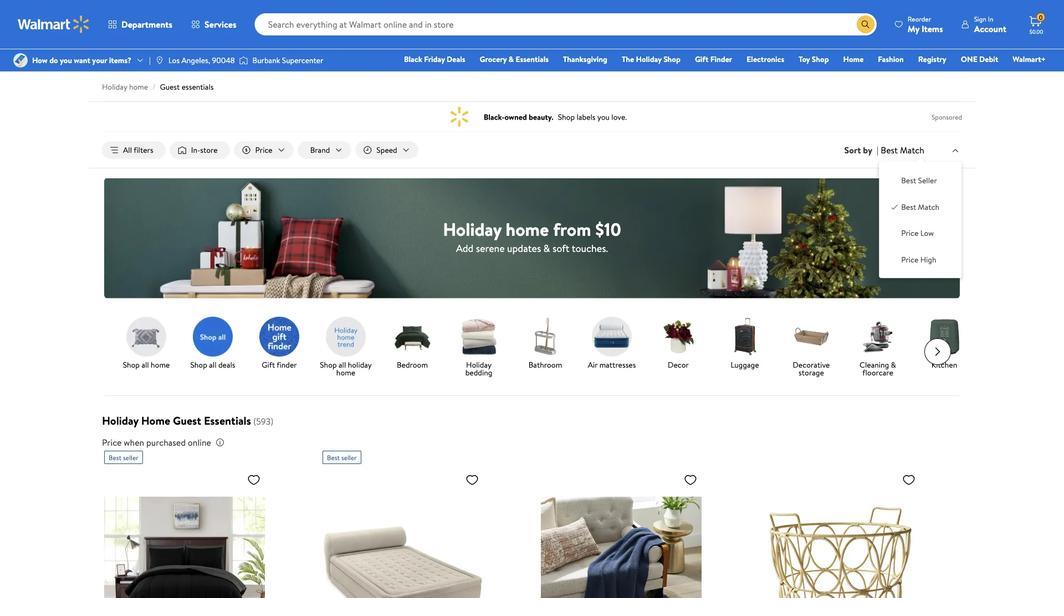 Task type: locate. For each thing, give the bounding box(es) containing it.
& for cleaning
[[891, 360, 896, 371]]

1 horizontal spatial gift
[[695, 54, 709, 65]]

 image left the 'how'
[[13, 53, 28, 68]]

0 vertical spatial gift
[[695, 54, 709, 65]]

 image left los
[[155, 56, 164, 65]]

holiday bedding image
[[459, 317, 499, 357]]

reorder my items
[[908, 14, 943, 35]]

shop inside toy shop link
[[812, 54, 829, 65]]

los angeles, 90048
[[168, 55, 235, 66]]

holiday inside holiday home from $10 add serene updates & soft touches.
[[443, 217, 502, 242]]

0 horizontal spatial &
[[509, 54, 514, 65]]

shop all holiday home
[[320, 360, 372, 378]]

home
[[129, 81, 148, 92], [506, 217, 549, 242], [151, 360, 170, 371], [336, 368, 355, 378]]

0 horizontal spatial all
[[142, 360, 149, 371]]

grocery & essentials
[[480, 54, 549, 65]]

all left holiday
[[339, 360, 346, 371]]

gift finder link
[[251, 317, 308, 371]]

services button
[[182, 11, 246, 38]]

home down search icon
[[843, 54, 864, 65]]

air mattresses
[[588, 360, 636, 371]]

air mattresses image
[[592, 317, 632, 357]]

decorative storage link
[[783, 317, 840, 379]]

mainstays 7-piece reversible black bed in a bag comforter set with sheets, queen image
[[104, 469, 265, 599]]

best match up best seller
[[881, 144, 924, 156]]

finder
[[710, 54, 732, 65]]

how
[[32, 55, 48, 66]]

want
[[74, 55, 90, 66]]

all left the deals
[[209, 360, 216, 371]]

all
[[142, 360, 149, 371], [209, 360, 216, 371], [339, 360, 346, 371]]

shop inside the holiday shop link
[[663, 54, 681, 65]]

0 vertical spatial &
[[509, 54, 514, 65]]

shop all home
[[123, 360, 170, 371]]

best seller for intex durabeam headboard 18" queen air mattress with built-in pump image
[[327, 453, 357, 463]]

toy shop
[[799, 54, 829, 65]]

fashion link
[[873, 53, 909, 65]]

1 vertical spatial essentials
[[204, 413, 251, 429]]

seller
[[918, 175, 937, 186]]

0 horizontal spatial best seller
[[109, 453, 138, 463]]

bedroom link
[[384, 317, 441, 371]]

services
[[205, 18, 236, 30]]

decorative storage image
[[791, 317, 831, 357]]

home
[[843, 54, 864, 65], [141, 413, 170, 429]]

price left when at bottom
[[102, 437, 122, 449]]

Best Match radio
[[890, 202, 899, 210]]

cleaning & floorcare image
[[858, 317, 898, 357]]

shop inside shop all deals link
[[190, 360, 207, 371]]

items?
[[109, 55, 131, 66]]

best match right best match option
[[901, 202, 939, 212]]

holiday for $10
[[443, 217, 502, 242]]

registry
[[918, 54, 946, 65]]

1 vertical spatial best match
[[901, 202, 939, 212]]

2 vertical spatial &
[[891, 360, 896, 371]]

price right "store"
[[255, 145, 272, 155]]

essentials right grocery
[[516, 54, 549, 65]]

1 horizontal spatial seller
[[341, 453, 357, 463]]

|
[[149, 55, 151, 66], [877, 144, 879, 156]]

home left soft
[[506, 217, 549, 242]]

option group
[[888, 171, 953, 269]]

holiday bedding link
[[450, 317, 508, 379]]

sponsored
[[932, 112, 962, 122]]

gift left finder on the right top of page
[[695, 54, 709, 65]]

account
[[974, 22, 1006, 35]]

all inside shop all deals link
[[209, 360, 216, 371]]

holiday for essentials
[[102, 413, 139, 429]]

home inside holiday home from $10 add serene updates & soft touches.
[[506, 217, 549, 242]]

shop right toy
[[812, 54, 829, 65]]

search icon image
[[861, 20, 870, 29]]

seller for intex durabeam headboard 18" queen air mattress with built-in pump image
[[341, 453, 357, 463]]

2 horizontal spatial all
[[339, 360, 346, 371]]

guest up the online
[[173, 413, 201, 429]]

| left los
[[149, 55, 151, 66]]

$0.00
[[1030, 28, 1043, 35]]

best match inside popup button
[[881, 144, 924, 156]]

all down the shop all home image
[[142, 360, 149, 371]]

home inside shop all holiday home
[[336, 368, 355, 378]]

&
[[509, 54, 514, 65], [543, 242, 550, 255], [891, 360, 896, 371]]

holiday home guest essentials (593)
[[102, 413, 273, 429]]

sign in to add to favorites list, better homes & gardens solid knit throw, indigo, 50" x 60" image
[[684, 473, 697, 487]]

0 vertical spatial best match
[[881, 144, 924, 156]]

1 vertical spatial gift
[[262, 360, 275, 371]]

0
[[1039, 13, 1043, 22]]

price button
[[234, 141, 294, 159]]

shop left gift finder link
[[663, 54, 681, 65]]

in
[[988, 14, 993, 24]]

 image for how
[[13, 53, 28, 68]]

essentials up legal information icon
[[204, 413, 251, 429]]

match down seller
[[918, 202, 939, 212]]

kitchen
[[932, 360, 957, 371]]

option group containing best seller
[[888, 171, 953, 269]]

price
[[255, 145, 272, 155], [901, 228, 919, 239], [901, 254, 919, 265], [102, 437, 122, 449]]

0 horizontal spatial gift
[[262, 360, 275, 371]]

floorcare
[[863, 368, 893, 378]]

angeles,
[[181, 55, 210, 66]]

add
[[456, 242, 474, 255]]

price inside dropdown button
[[255, 145, 272, 155]]

shop left the deals
[[190, 360, 207, 371]]

0 vertical spatial match
[[900, 144, 924, 156]]

gift
[[695, 54, 709, 65], [262, 360, 275, 371]]

price for price low
[[901, 228, 919, 239]]

1 seller from the left
[[123, 453, 138, 463]]

home down the shop all home image
[[151, 360, 170, 371]]

1 horizontal spatial &
[[543, 242, 550, 255]]

best match
[[881, 144, 924, 156], [901, 202, 939, 212]]

holiday down items?
[[102, 81, 127, 92]]

& inside cleaning & floorcare
[[891, 360, 896, 371]]

gift for gift finder
[[695, 54, 709, 65]]

luggage
[[731, 360, 759, 371]]

1 vertical spatial match
[[918, 202, 939, 212]]

the
[[622, 54, 634, 65]]

walmart+
[[1013, 54, 1046, 65]]

0 vertical spatial |
[[149, 55, 151, 66]]

1 horizontal spatial best seller
[[327, 453, 357, 463]]

essentials
[[516, 54, 549, 65], [204, 413, 251, 429]]

bathroom link
[[517, 317, 574, 371]]

shop inside shop all holiday home
[[320, 360, 337, 371]]

1 vertical spatial home
[[141, 413, 170, 429]]

best
[[881, 144, 898, 156], [901, 175, 916, 186], [901, 202, 916, 212], [109, 453, 121, 463], [327, 453, 340, 463]]

brand button
[[298, 141, 351, 159]]

bedding
[[465, 368, 492, 378]]

2 best seller from the left
[[327, 453, 357, 463]]

price for price
[[255, 145, 272, 155]]

gift left finder
[[262, 360, 275, 371]]

bedroom
[[397, 360, 428, 371]]

0 horizontal spatial  image
[[13, 53, 28, 68]]

guest right /
[[160, 81, 180, 92]]

shop all image
[[193, 317, 233, 357]]

sort
[[844, 144, 861, 156]]

home up the price when purchased online
[[141, 413, 170, 429]]

shop all deals
[[190, 360, 235, 371]]

 image
[[13, 53, 28, 68], [155, 56, 164, 65]]

1 vertical spatial guest
[[173, 413, 201, 429]]

| right by
[[877, 144, 879, 156]]

1 all from the left
[[142, 360, 149, 371]]

guest
[[160, 81, 180, 92], [173, 413, 201, 429]]

 image
[[239, 55, 248, 66]]

& for grocery
[[509, 54, 514, 65]]

holiday left updates
[[443, 217, 502, 242]]

2 horizontal spatial &
[[891, 360, 896, 371]]

0 vertical spatial home
[[843, 54, 864, 65]]

1 vertical spatial |
[[877, 144, 879, 156]]

& right "cleaning"
[[891, 360, 896, 371]]

price left low at the top right of the page
[[901, 228, 919, 239]]

2 all from the left
[[209, 360, 216, 371]]

all inside shop all holiday home
[[339, 360, 346, 371]]

holiday home from $10. image
[[104, 178, 960, 298]]

1 horizontal spatial all
[[209, 360, 216, 371]]

next slide for chipmodulewithimages list image
[[924, 339, 951, 365]]

friday
[[424, 54, 445, 65]]

kitchen image
[[924, 317, 964, 357]]

shop all deals link
[[184, 317, 242, 371]]

shop all holiday home link
[[317, 317, 375, 379]]

holiday down holiday bedding image
[[466, 360, 492, 371]]

0 horizontal spatial seller
[[123, 453, 138, 463]]

1 best seller from the left
[[109, 453, 138, 463]]

1 vertical spatial &
[[543, 242, 550, 255]]

holiday bedding
[[465, 360, 492, 378]]

price left high
[[901, 254, 919, 265]]

from
[[553, 217, 591, 242]]

& right grocery
[[509, 54, 514, 65]]

1 horizontal spatial  image
[[155, 56, 164, 65]]

0 vertical spatial essentials
[[516, 54, 549, 65]]

home down shop all holiday home image
[[336, 368, 355, 378]]

sort and filter section element
[[89, 132, 975, 168]]

match up best seller
[[900, 144, 924, 156]]

1 horizontal spatial essentials
[[516, 54, 549, 65]]

sort by |
[[844, 144, 879, 156]]

1 horizontal spatial |
[[877, 144, 879, 156]]

by
[[863, 144, 872, 156]]

gift for gift finder
[[262, 360, 275, 371]]

holiday up when at bottom
[[102, 413, 139, 429]]

departments button
[[99, 11, 182, 38]]

burbank supercenter
[[252, 55, 323, 66]]

 image for los
[[155, 56, 164, 65]]

3 all from the left
[[339, 360, 346, 371]]

bathroom image
[[525, 317, 565, 357]]

filters
[[134, 145, 153, 155]]

shop inside shop all home link
[[123, 360, 140, 371]]

finder
[[277, 360, 297, 371]]

deals
[[447, 54, 465, 65]]

& left soft
[[543, 242, 550, 255]]

sign in to add to favorites list, intex durabeam headboard 18" queen air mattress with built-in pump image
[[466, 473, 479, 487]]

holiday home / guest essentials
[[102, 81, 214, 92]]

all for deals
[[209, 360, 216, 371]]

2 seller from the left
[[341, 453, 357, 463]]

shop left holiday
[[320, 360, 337, 371]]

shop down the shop all home image
[[123, 360, 140, 371]]

all inside shop all home link
[[142, 360, 149, 371]]



Task type: describe. For each thing, give the bounding box(es) containing it.
all
[[123, 145, 132, 155]]

& inside holiday home from $10 add serene updates & soft touches.
[[543, 242, 550, 255]]

all filters
[[123, 145, 153, 155]]

0 horizontal spatial home
[[141, 413, 170, 429]]

black
[[404, 54, 422, 65]]

seller for mainstays 7-piece reversible black bed in a bag comforter set with sheets, queen "image"
[[123, 453, 138, 463]]

toy shop link
[[794, 53, 834, 65]]

all for home
[[142, 360, 149, 371]]

my
[[908, 22, 920, 35]]

how do you want your items?
[[32, 55, 131, 66]]

(593)
[[253, 416, 273, 428]]

better homes & gardens large natural poly rattan open weave round basket image
[[759, 469, 920, 599]]

cleaning & floorcare
[[860, 360, 896, 378]]

holiday inside holiday bedding
[[466, 360, 492, 371]]

shop for shop all deals
[[190, 360, 207, 371]]

gift finder link
[[690, 53, 737, 65]]

legal information image
[[216, 438, 224, 447]]

bathroom
[[529, 360, 562, 371]]

holiday home link
[[102, 81, 148, 92]]

decor image
[[658, 317, 698, 357]]

speed button
[[355, 141, 418, 159]]

air
[[588, 360, 598, 371]]

shop for shop all home
[[123, 360, 140, 371]]

in-store
[[191, 145, 218, 155]]

price for price high
[[901, 254, 919, 265]]

registry link
[[913, 53, 951, 65]]

online
[[188, 437, 211, 449]]

high
[[920, 254, 936, 265]]

home left /
[[129, 81, 148, 92]]

best seller for mainstays 7-piece reversible black bed in a bag comforter set with sheets, queen "image"
[[109, 453, 138, 463]]

$10
[[595, 217, 621, 242]]

holiday right the
[[636, 54, 662, 65]]

soft
[[553, 242, 570, 255]]

intex durabeam headboard 18" queen air mattress with built-in pump image
[[323, 469, 483, 599]]

price for price when purchased online
[[102, 437, 122, 449]]

the holiday shop link
[[617, 53, 686, 65]]

decorative
[[793, 360, 830, 371]]

gift finder
[[695, 54, 732, 65]]

shop all holiday home image
[[326, 317, 366, 357]]

bedroom image
[[392, 317, 432, 357]]

0 horizontal spatial essentials
[[204, 413, 251, 429]]

debit
[[979, 54, 998, 65]]

burbank
[[252, 55, 280, 66]]

walmart image
[[18, 16, 90, 33]]

fashion
[[878, 54, 904, 65]]

essentials
[[182, 81, 214, 92]]

1 horizontal spatial home
[[843, 54, 864, 65]]

home link
[[838, 53, 869, 65]]

shop all home image
[[126, 317, 166, 357]]

price high
[[901, 254, 936, 265]]

kitchen link
[[916, 317, 973, 371]]

Search search field
[[255, 13, 877, 35]]

the holiday shop
[[622, 54, 681, 65]]

electronics link
[[742, 53, 789, 65]]

black friday deals
[[404, 54, 465, 65]]

match inside popup button
[[900, 144, 924, 156]]

decorative storage
[[793, 360, 830, 378]]

updates
[[507, 242, 541, 255]]

mattresses
[[599, 360, 636, 371]]

serene
[[476, 242, 505, 255]]

thanksgiving
[[563, 54, 607, 65]]

| inside sort and filter section element
[[877, 144, 879, 156]]

sign in to add to favorites list, better homes & gardens large natural poly rattan open weave round basket image
[[902, 473, 916, 487]]

touches.
[[572, 242, 608, 255]]

decor link
[[650, 317, 707, 371]]

one
[[961, 54, 978, 65]]

luggage link
[[716, 317, 774, 371]]

shop for shop all holiday home
[[320, 360, 337, 371]]

all for holiday
[[339, 360, 346, 371]]

sign
[[974, 14, 986, 24]]

best seller
[[901, 175, 937, 186]]

/
[[153, 81, 155, 92]]

thanksgiving link
[[558, 53, 612, 65]]

better homes & gardens solid knit throw, indigo, 50" x 60" image
[[541, 469, 702, 599]]

sign in account
[[974, 14, 1006, 35]]

black friday deals link
[[399, 53, 470, 65]]

gift finder image
[[259, 317, 299, 357]]

cleaning
[[860, 360, 889, 371]]

departments
[[121, 18, 172, 30]]

purchased
[[146, 437, 186, 449]]

grocery
[[480, 54, 507, 65]]

one debit
[[961, 54, 998, 65]]

holiday for guest
[[102, 81, 127, 92]]

you
[[60, 55, 72, 66]]

best inside popup button
[[881, 144, 898, 156]]

0 vertical spatial guest
[[160, 81, 180, 92]]

store
[[200, 145, 218, 155]]

in-
[[191, 145, 200, 155]]

speed
[[377, 145, 397, 155]]

price when purchased online
[[102, 437, 211, 449]]

low
[[920, 228, 934, 239]]

your
[[92, 55, 107, 66]]

sign in to add to favorites list, mainstays 7-piece reversible black bed in a bag comforter set with sheets, queen image
[[247, 473, 260, 487]]

cleaning & floorcare link
[[849, 317, 907, 379]]

decor
[[668, 360, 689, 371]]

air mattresses link
[[583, 317, 641, 371]]

grocery & essentials link
[[475, 53, 554, 65]]

holiday home from $10 add serene updates & soft touches.
[[443, 217, 621, 255]]

luggage image
[[725, 317, 765, 357]]

Walmart Site-Wide search field
[[255, 13, 877, 35]]

0 horizontal spatial |
[[149, 55, 151, 66]]

reorder
[[908, 14, 931, 24]]

walmart+ link
[[1008, 53, 1051, 65]]

holiday
[[348, 360, 372, 371]]

90048
[[212, 55, 235, 66]]

one debit link
[[956, 53, 1003, 65]]



Task type: vqa. For each thing, say whether or not it's contained in the screenshot.
Home deals up to 30% off up
no



